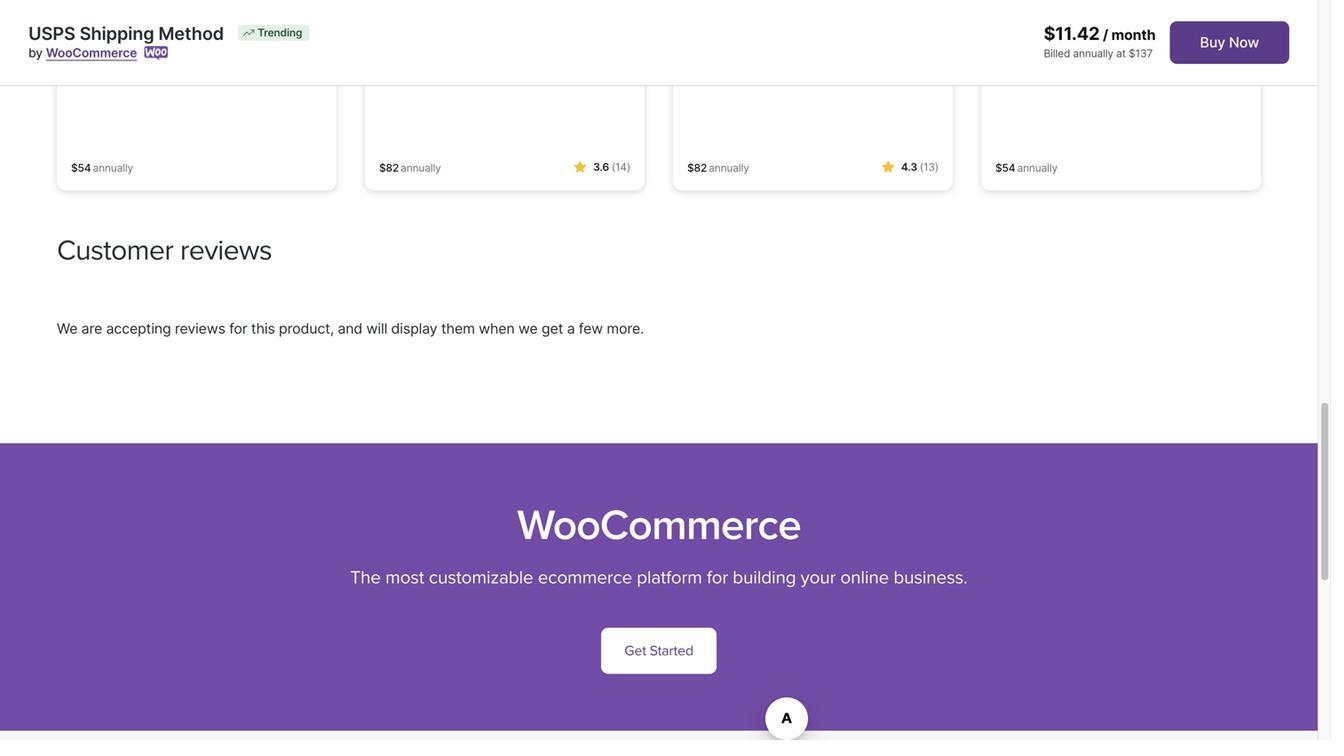 Task type: vqa. For each thing, say whether or not it's contained in the screenshot.
the "at"
yes



Task type: locate. For each thing, give the bounding box(es) containing it.
(
[[612, 161, 615, 174], [920, 161, 924, 174]]

woocommerce link
[[46, 45, 137, 60]]

create,
[[71, 28, 113, 43]]

$54 annually for create, assign and list brands for products, and allow customers to view by brand.
[[71, 162, 133, 175]]

1 vertical spatial at
[[1117, 47, 1126, 60]]

woocommerce
[[46, 45, 137, 60], [517, 501, 801, 552]]

0 vertical spatial at
[[1119, 28, 1130, 43]]

$82 annually
[[379, 162, 441, 175], [688, 162, 749, 175]]

by
[[28, 45, 43, 60], [237, 45, 251, 60]]

now
[[1229, 34, 1260, 51]]

collect vat numbers at checkout and remove the vat charge for eligible eu businesses.
[[996, 28, 1212, 78]]

for up brand.
[[244, 28, 260, 43]]

2 by from the left
[[237, 45, 251, 60]]

$11.42 / month billed annually at $137
[[1044, 23, 1156, 60]]

0 horizontal spatial )
[[627, 161, 631, 174]]

1 horizontal spatial $82
[[688, 162, 707, 175]]

1 horizontal spatial (
[[920, 161, 924, 174]]

0 vertical spatial vat
[[1039, 28, 1062, 43]]

1 horizontal spatial by
[[237, 45, 251, 60]]

your
[[801, 567, 836, 589]]

method
[[158, 23, 224, 44]]

more.
[[607, 320, 644, 338]]

2 $82 from the left
[[688, 162, 707, 175]]

for left building
[[707, 567, 728, 589]]

vat
[[1039, 28, 1062, 43], [1064, 45, 1086, 60]]

buy
[[1200, 34, 1226, 51]]

building
[[733, 567, 796, 589]]

annually
[[1073, 47, 1114, 60], [93, 162, 133, 175], [401, 162, 441, 175], [709, 162, 749, 175], [1017, 162, 1058, 175]]

1 $54 from the left
[[71, 162, 91, 175]]

0 horizontal spatial (
[[612, 161, 615, 174]]

( right 4.3
[[920, 161, 924, 174]]

and up the eu
[[1189, 28, 1211, 43]]

2 $54 annually from the left
[[996, 162, 1058, 175]]

1 horizontal spatial $54
[[996, 162, 1016, 175]]

allow
[[96, 45, 125, 60]]

0 vertical spatial woocommerce
[[46, 45, 137, 60]]

for down month
[[1133, 45, 1148, 60]]

assign
[[116, 28, 153, 43]]

2 $82 annually from the left
[[688, 162, 749, 175]]

1 ) from the left
[[627, 161, 631, 174]]

get started link
[[601, 629, 717, 675]]

billed
[[1044, 47, 1071, 60]]

1 horizontal spatial woocommerce
[[517, 501, 801, 552]]

woocommerce down create,
[[46, 45, 137, 60]]

0 horizontal spatial by
[[28, 45, 43, 60]]

1 horizontal spatial vat
[[1064, 45, 1086, 60]]

customers
[[129, 45, 189, 60]]

numbers
[[1065, 28, 1115, 43]]

and
[[156, 28, 178, 43], [1189, 28, 1211, 43], [71, 45, 93, 60], [338, 320, 363, 338]]

vat down $11.42
[[1064, 45, 1086, 60]]

shipping
[[80, 23, 154, 44]]

reviews right accepting
[[175, 320, 225, 338]]

1 vertical spatial woocommerce
[[517, 501, 801, 552]]

the
[[350, 567, 381, 589]]

4.3 ( 13 )
[[901, 161, 939, 174]]

( right 3.6
[[612, 161, 615, 174]]

by inside create, assign and list brands for products, and allow customers to view by brand.
[[237, 45, 251, 60]]

and inside 'collect vat numbers at checkout and remove the vat charge for eligible eu businesses.'
[[1189, 28, 1211, 43]]

2 $54 from the left
[[996, 162, 1016, 175]]

2 ( from the left
[[920, 161, 924, 174]]

1 horizontal spatial $82 annually
[[688, 162, 749, 175]]

$54 annually for collect vat numbers at checkout and remove the vat charge for eligible eu businesses.
[[996, 162, 1058, 175]]

) for 3.6 ( 14 )
[[627, 161, 631, 174]]

$11.42
[[1044, 23, 1100, 44]]

vat up the on the right of the page
[[1039, 28, 1062, 43]]

brands
[[201, 28, 241, 43]]

at
[[1119, 28, 1130, 43], [1117, 47, 1126, 60]]

eu
[[1195, 45, 1212, 60]]

reviews
[[180, 234, 272, 268], [175, 320, 225, 338]]

1 ( from the left
[[612, 161, 615, 174]]

and up customers
[[156, 28, 178, 43]]

when
[[479, 320, 515, 338]]

at right /
[[1119, 28, 1130, 43]]

) right 4.3
[[935, 161, 939, 174]]

/
[[1103, 26, 1109, 44]]

1 $54 annually from the left
[[71, 162, 133, 175]]

1 vertical spatial vat
[[1064, 45, 1086, 60]]

1 horizontal spatial )
[[935, 161, 939, 174]]

display
[[391, 320, 437, 338]]

reviews up this
[[180, 234, 272, 268]]

) right 3.6
[[627, 161, 631, 174]]

buy now
[[1200, 34, 1260, 51]]

$54 annually
[[71, 162, 133, 175], [996, 162, 1058, 175]]

products,
[[263, 28, 318, 43]]

$82
[[379, 162, 399, 175], [688, 162, 707, 175]]

0 horizontal spatial $54
[[71, 162, 91, 175]]

14
[[615, 161, 627, 174]]

a
[[567, 320, 575, 338]]

0 horizontal spatial $82
[[379, 162, 399, 175]]

at left $137
[[1117, 47, 1126, 60]]

by down the arrow trend up icon at the left top of the page
[[237, 45, 251, 60]]

( for 14
[[612, 161, 615, 174]]

2 ) from the left
[[935, 161, 939, 174]]

started
[[650, 643, 694, 660]]

)
[[627, 161, 631, 174], [935, 161, 939, 174]]

list
[[181, 28, 198, 43]]

customizable
[[429, 567, 533, 589]]

will
[[366, 320, 387, 338]]

charge
[[1090, 45, 1129, 60]]

$54
[[71, 162, 91, 175], [996, 162, 1016, 175]]

( for 13
[[920, 161, 924, 174]]

1 $82 annually from the left
[[379, 162, 441, 175]]

$82 for 4.3
[[688, 162, 707, 175]]

them
[[441, 320, 475, 338]]

1 $82 from the left
[[379, 162, 399, 175]]

1 horizontal spatial $54 annually
[[996, 162, 1058, 175]]

0 horizontal spatial $82 annually
[[379, 162, 441, 175]]

woocommerce up the most customizable ecommerce platform for building your online business.
[[517, 501, 801, 552]]

business.
[[894, 567, 968, 589]]

for
[[244, 28, 260, 43], [1133, 45, 1148, 60], [229, 320, 247, 338], [707, 567, 728, 589]]

by down usps
[[28, 45, 43, 60]]

and left will
[[338, 320, 363, 338]]

we
[[519, 320, 538, 338]]

0 horizontal spatial $54 annually
[[71, 162, 133, 175]]



Task type: describe. For each thing, give the bounding box(es) containing it.
developed by woocommerce image
[[144, 46, 168, 60]]

usps shipping method
[[28, 23, 224, 44]]

checkout
[[1133, 28, 1186, 43]]

1 vertical spatial reviews
[[175, 320, 225, 338]]

product,
[[279, 320, 334, 338]]

$54 for create, assign and list brands for products, and allow customers to view by brand.
[[71, 162, 91, 175]]

the
[[1042, 45, 1060, 60]]

the most customizable ecommerce platform for building your online business.
[[350, 567, 968, 589]]

platform
[[637, 567, 702, 589]]

) for 4.3 ( 13 )
[[935, 161, 939, 174]]

for inside create, assign and list brands for products, and allow customers to view by brand.
[[244, 28, 260, 43]]

get
[[625, 643, 646, 660]]

get started
[[625, 643, 694, 660]]

$82 annually for 3.6 ( 14 )
[[379, 162, 441, 175]]

view
[[207, 45, 234, 60]]

$82 for 3.6
[[379, 162, 399, 175]]

3.6
[[593, 161, 609, 174]]

for left this
[[229, 320, 247, 338]]

by woocommerce
[[28, 45, 137, 60]]

collect
[[996, 28, 1036, 43]]

$54 for collect vat numbers at checkout and remove the vat charge for eligible eu businesses.
[[996, 162, 1016, 175]]

few
[[579, 320, 603, 338]]

3.6 ( 14 )
[[593, 161, 631, 174]]

month
[[1112, 26, 1156, 44]]

$82 annually for 4.3 ( 13 )
[[688, 162, 749, 175]]

accepting
[[106, 320, 171, 338]]

$137
[[1129, 47, 1153, 60]]

1 by from the left
[[28, 45, 43, 60]]

at inside 'collect vat numbers at checkout and remove the vat charge for eligible eu businesses.'
[[1119, 28, 1130, 43]]

this
[[251, 320, 275, 338]]

annually inside $11.42 / month billed annually at $137
[[1073, 47, 1114, 60]]

usps
[[28, 23, 75, 44]]

create, assign and list brands for products, and allow customers to view by brand.
[[71, 28, 318, 60]]

are
[[81, 320, 102, 338]]

for inside 'collect vat numbers at checkout and remove the vat charge for eligible eu businesses.'
[[1133, 45, 1148, 60]]

0 horizontal spatial woocommerce
[[46, 45, 137, 60]]

eligible
[[1152, 45, 1192, 60]]

trending
[[258, 26, 302, 39]]

0 vertical spatial reviews
[[180, 234, 272, 268]]

customer reviews
[[57, 234, 272, 268]]

0 horizontal spatial vat
[[1039, 28, 1062, 43]]

businesses.
[[996, 63, 1063, 78]]

get
[[542, 320, 563, 338]]

13
[[924, 161, 935, 174]]

online
[[841, 567, 889, 589]]

brand.
[[255, 45, 291, 60]]

at inside $11.42 / month billed annually at $137
[[1117, 47, 1126, 60]]

remove
[[996, 45, 1038, 60]]

buy now link
[[1170, 21, 1290, 64]]

we are accepting reviews for this product, and will display them when we get a few more.
[[57, 320, 644, 338]]

we
[[57, 320, 78, 338]]

4.3
[[901, 161, 918, 174]]

to
[[192, 45, 204, 60]]

and down create,
[[71, 45, 93, 60]]

ecommerce
[[538, 567, 632, 589]]

arrow trend up image
[[242, 26, 256, 40]]

most
[[385, 567, 424, 589]]

customer
[[57, 234, 173, 268]]



